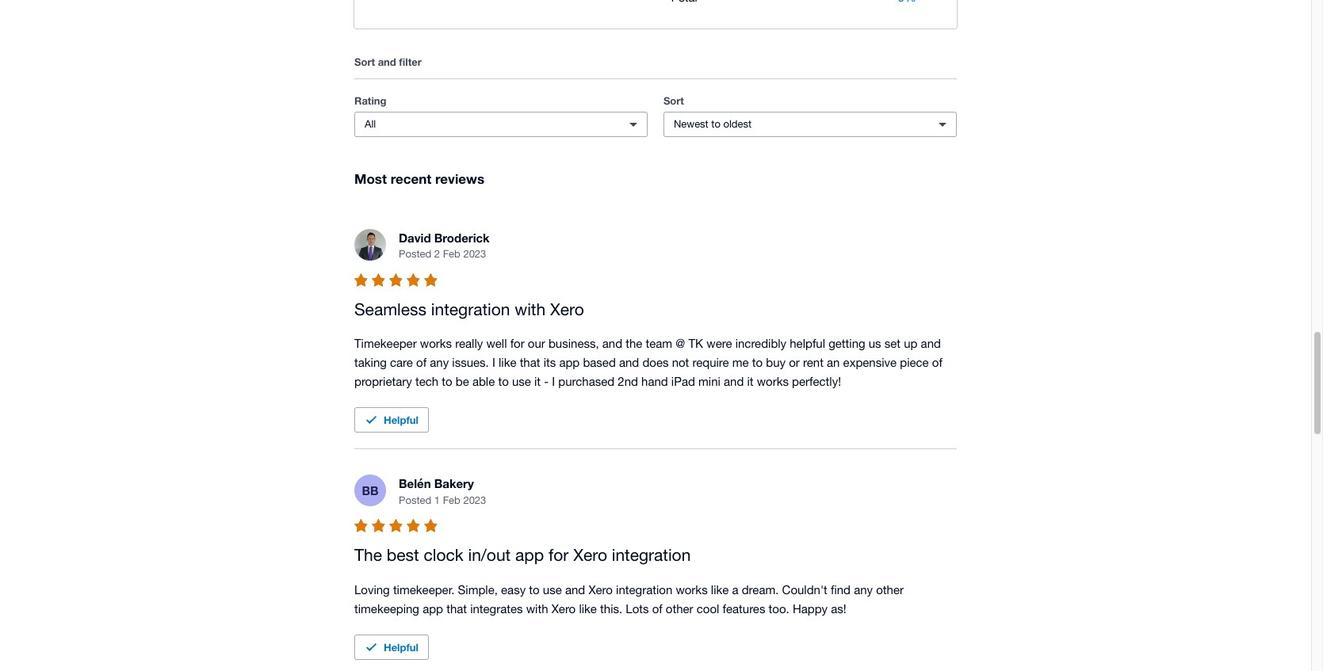 Task type: describe. For each thing, give the bounding box(es) containing it.
clock
[[424, 546, 463, 565]]

the best clock in/out app for xero integration
[[354, 546, 691, 565]]

be
[[456, 375, 469, 389]]

sort for sort
[[663, 95, 684, 107]]

0 vertical spatial with
[[515, 300, 545, 319]]

in/out
[[468, 546, 511, 565]]

the
[[626, 337, 642, 351]]

sort and filter
[[354, 56, 422, 68]]

for inside timekeeper works really well for our business, and the team @ tk were incredibly helpful getting us set up and taking care of any issues. i like that its app based and does not require me to buy or rent an expensive piece of proprietary tech to be able to use it - i purchased 2nd hand ipad mini and it works perfectly!
[[510, 337, 525, 351]]

bakery
[[434, 477, 474, 491]]

helpful for the
[[384, 641, 418, 654]]

really
[[455, 337, 483, 351]]

mini
[[698, 375, 720, 389]]

getting
[[829, 337, 865, 351]]

not
[[672, 356, 689, 370]]

incredibly
[[735, 337, 786, 351]]

seamless integration with xero
[[354, 300, 584, 319]]

timekeeping
[[354, 602, 419, 616]]

integrates
[[470, 602, 523, 616]]

too.
[[769, 602, 789, 616]]

based
[[583, 356, 616, 370]]

2023 for clock
[[463, 495, 486, 506]]

oldest
[[723, 118, 752, 130]]

that inside loving timekeeper. simple, easy to use and xero integration works like a dream. couldn't find any other timekeeping app that integrates with xero like this. lots of other cool features too. happy as!
[[446, 602, 467, 616]]

to inside loving timekeeper. simple, easy to use and xero integration works like a dream. couldn't find any other timekeeping app that integrates with xero like this. lots of other cool features too. happy as!
[[529, 583, 540, 597]]

helpful
[[790, 337, 825, 351]]

newest to oldest button
[[663, 112, 957, 137]]

us
[[869, 337, 881, 351]]

up
[[904, 337, 918, 351]]

dream.
[[742, 583, 779, 597]]

were
[[707, 337, 732, 351]]

0 horizontal spatial other
[[666, 602, 693, 616]]

david
[[399, 231, 431, 245]]

perfectly!
[[792, 375, 841, 389]]

posted for best
[[399, 495, 431, 506]]

a
[[732, 583, 738, 597]]

belén
[[399, 477, 431, 491]]

broderick
[[434, 231, 490, 245]]

its
[[544, 356, 556, 370]]

easy
[[501, 583, 526, 597]]

or
[[789, 356, 800, 370]]

2 it from the left
[[747, 375, 753, 389]]

that inside timekeeper works really well for our business, and the team @ tk were incredibly helpful getting us set up and taking care of any issues. i like that its app based and does not require me to buy or rent an expensive piece of proprietary tech to be able to use it - i purchased 2nd hand ipad mini and it works perfectly!
[[520, 356, 540, 370]]

buy
[[766, 356, 786, 370]]

1 vertical spatial integration
[[612, 546, 691, 565]]

and inside loving timekeeper. simple, easy to use and xero integration works like a dream. couldn't find any other timekeeping app that integrates with xero like this. lots of other cool features too. happy as!
[[565, 583, 585, 597]]

able
[[472, 375, 495, 389]]

most recent reviews
[[354, 171, 484, 187]]

an
[[827, 356, 840, 370]]

newest
[[674, 118, 708, 130]]

happy
[[793, 602, 828, 616]]

recent
[[391, 171, 431, 187]]

-
[[544, 375, 549, 389]]

2nd
[[618, 375, 638, 389]]

any inside timekeeper works really well for our business, and the team @ tk were incredibly helpful getting us set up and taking care of any issues. i like that its app based and does not require me to buy or rent an expensive piece of proprietary tech to be able to use it - i purchased 2nd hand ipad mini and it works perfectly!
[[430, 356, 449, 370]]

require
[[692, 356, 729, 370]]

works inside loving timekeeper. simple, easy to use and xero integration works like a dream. couldn't find any other timekeeping app that integrates with xero like this. lots of other cool features too. happy as!
[[676, 583, 708, 597]]

1 horizontal spatial app
[[515, 546, 544, 565]]

to left be
[[442, 375, 452, 389]]

tk
[[688, 337, 703, 351]]

purchased
[[558, 375, 614, 389]]

feb for integration
[[443, 248, 460, 260]]

timekeeper works really well for our business, and the team @ tk were incredibly helpful getting us set up and taking care of any issues. i like that its app based and does not require me to buy or rent an expensive piece of proprietary tech to be able to use it - i purchased 2nd hand ipad mini and it works perfectly!
[[354, 337, 946, 389]]

and right up
[[921, 337, 941, 351]]

feb for best
[[443, 495, 460, 506]]

most
[[354, 171, 387, 187]]

helpful button for seamless
[[354, 408, 429, 433]]

bb
[[362, 483, 379, 498]]

expensive
[[843, 356, 897, 370]]

2 vertical spatial like
[[579, 602, 597, 616]]

team
[[646, 337, 672, 351]]

hand
[[641, 375, 668, 389]]

seamless
[[354, 300, 426, 319]]

helpful button for the
[[354, 635, 429, 660]]

issues.
[[452, 356, 489, 370]]

our
[[528, 337, 545, 351]]

timekeeper
[[354, 337, 417, 351]]

helpful for seamless
[[384, 414, 418, 427]]



Task type: locate. For each thing, give the bounding box(es) containing it.
any inside loving timekeeper. simple, easy to use and xero integration works like a dream. couldn't find any other timekeeping app that integrates with xero like this. lots of other cool features too. happy as!
[[854, 583, 873, 597]]

0 horizontal spatial i
[[492, 356, 495, 370]]

0 horizontal spatial like
[[499, 356, 516, 370]]

2 2023 from the top
[[463, 495, 486, 506]]

1 vertical spatial like
[[711, 583, 729, 597]]

and left filter
[[378, 56, 396, 68]]

2 helpful button from the top
[[354, 635, 429, 660]]

to left oldest
[[711, 118, 720, 130]]

lots
[[626, 602, 649, 616]]

0 vertical spatial works
[[420, 337, 452, 351]]

2 feb from the top
[[443, 495, 460, 506]]

with inside loving timekeeper. simple, easy to use and xero integration works like a dream. couldn't find any other timekeeping app that integrates with xero like this. lots of other cool features too. happy as!
[[526, 602, 548, 616]]

simple,
[[458, 583, 498, 597]]

loving
[[354, 583, 390, 597]]

it
[[534, 375, 541, 389], [747, 375, 753, 389]]

to right able
[[498, 375, 509, 389]]

1 vertical spatial helpful button
[[354, 635, 429, 660]]

and right the easy
[[565, 583, 585, 597]]

1 helpful button from the top
[[354, 408, 429, 433]]

2023 inside david broderick posted 2 feb 2023
[[463, 248, 486, 260]]

0 horizontal spatial it
[[534, 375, 541, 389]]

0 vertical spatial that
[[520, 356, 540, 370]]

2 vertical spatial works
[[676, 583, 708, 597]]

0 vertical spatial integration
[[431, 300, 510, 319]]

1
[[434, 495, 440, 506]]

rent
[[803, 356, 824, 370]]

posted inside david broderick posted 2 feb 2023
[[399, 248, 431, 260]]

1 helpful from the top
[[384, 414, 418, 427]]

app inside loving timekeeper. simple, easy to use and xero integration works like a dream. couldn't find any other timekeeping app that integrates with xero like this. lots of other cool features too. happy as!
[[423, 602, 443, 616]]

the
[[354, 546, 382, 565]]

0 horizontal spatial sort
[[354, 56, 375, 68]]

0 vertical spatial 2023
[[463, 248, 486, 260]]

any up tech
[[430, 356, 449, 370]]

feb inside david broderick posted 2 feb 2023
[[443, 248, 460, 260]]

2 helpful from the top
[[384, 641, 418, 654]]

timekeeper.
[[393, 583, 455, 597]]

i
[[492, 356, 495, 370], [552, 375, 555, 389]]

for
[[510, 337, 525, 351], [549, 546, 569, 565]]

of inside loving timekeeper. simple, easy to use and xero integration works like a dream. couldn't find any other timekeeping app that integrates with xero like this. lots of other cool features too. happy as!
[[652, 602, 662, 616]]

that down simple,
[[446, 602, 467, 616]]

0 horizontal spatial that
[[446, 602, 467, 616]]

1 vertical spatial i
[[552, 375, 555, 389]]

1 horizontal spatial like
[[579, 602, 597, 616]]

like left a
[[711, 583, 729, 597]]

0 vertical spatial posted
[[399, 248, 431, 260]]

care
[[390, 356, 413, 370]]

of
[[416, 356, 427, 370], [932, 356, 942, 370], [652, 602, 662, 616]]

posted down the david
[[399, 248, 431, 260]]

use inside timekeeper works really well for our business, and the team @ tk were incredibly helpful getting us set up and taking care of any issues. i like that its app based and does not require me to buy or rent an expensive piece of proprietary tech to be able to use it - i purchased 2nd hand ipad mini and it works perfectly!
[[512, 375, 531, 389]]

that
[[520, 356, 540, 370], [446, 602, 467, 616]]

feb
[[443, 248, 460, 260], [443, 495, 460, 506]]

that left its
[[520, 356, 540, 370]]

0 horizontal spatial for
[[510, 337, 525, 351]]

0 horizontal spatial works
[[420, 337, 452, 351]]

use left - on the bottom
[[512, 375, 531, 389]]

with right 'integrates'
[[526, 602, 548, 616]]

1 vertical spatial sort
[[663, 95, 684, 107]]

works left really at left
[[420, 337, 452, 351]]

for right in/out
[[549, 546, 569, 565]]

1 vertical spatial with
[[526, 602, 548, 616]]

to right the easy
[[529, 583, 540, 597]]

2
[[434, 248, 440, 260]]

couldn't
[[782, 583, 827, 597]]

2 posted from the top
[[399, 495, 431, 506]]

use right the easy
[[543, 583, 562, 597]]

1 vertical spatial any
[[854, 583, 873, 597]]

for left our
[[510, 337, 525, 351]]

of up tech
[[416, 356, 427, 370]]

0 vertical spatial other
[[876, 583, 904, 597]]

to
[[711, 118, 720, 130], [752, 356, 763, 370], [442, 375, 452, 389], [498, 375, 509, 389], [529, 583, 540, 597]]

posted down belén
[[399, 495, 431, 506]]

1 horizontal spatial it
[[747, 375, 753, 389]]

to inside popup button
[[711, 118, 720, 130]]

1 vertical spatial helpful
[[384, 641, 418, 654]]

2023 inside belén  bakery posted 1 feb 2023
[[463, 495, 486, 506]]

0 vertical spatial any
[[430, 356, 449, 370]]

0 vertical spatial for
[[510, 337, 525, 351]]

this.
[[600, 602, 622, 616]]

xero
[[550, 300, 584, 319], [573, 546, 607, 565], [588, 583, 613, 597], [551, 602, 576, 616]]

and down the me
[[724, 375, 744, 389]]

0 vertical spatial i
[[492, 356, 495, 370]]

2 vertical spatial integration
[[616, 583, 672, 597]]

and
[[378, 56, 396, 68], [602, 337, 622, 351], [921, 337, 941, 351], [619, 356, 639, 370], [724, 375, 744, 389], [565, 583, 585, 597]]

1 horizontal spatial for
[[549, 546, 569, 565]]

0 vertical spatial like
[[499, 356, 516, 370]]

feb right 2
[[443, 248, 460, 260]]

2023 down bakery at the bottom
[[463, 495, 486, 506]]

1 vertical spatial that
[[446, 602, 467, 616]]

0 vertical spatial helpful button
[[354, 408, 429, 433]]

helpful down timekeeping
[[384, 641, 418, 654]]

1 vertical spatial for
[[549, 546, 569, 565]]

1 horizontal spatial of
[[652, 602, 662, 616]]

2 horizontal spatial app
[[559, 356, 580, 370]]

0 vertical spatial use
[[512, 375, 531, 389]]

sort
[[354, 56, 375, 68], [663, 95, 684, 107]]

it left - on the bottom
[[534, 375, 541, 389]]

helpful
[[384, 414, 418, 427], [384, 641, 418, 654]]

as!
[[831, 602, 846, 616]]

works up cool
[[676, 583, 708, 597]]

app inside timekeeper works really well for our business, and the team @ tk were incredibly helpful getting us set up and taking care of any issues. i like that its app based and does not require me to buy or rent an expensive piece of proprietary tech to be able to use it - i purchased 2nd hand ipad mini and it works perfectly!
[[559, 356, 580, 370]]

well
[[486, 337, 507, 351]]

feb inside belén  bakery posted 1 feb 2023
[[443, 495, 460, 506]]

other right the "find"
[[876, 583, 904, 597]]

use
[[512, 375, 531, 389], [543, 583, 562, 597]]

0 vertical spatial feb
[[443, 248, 460, 260]]

all
[[365, 118, 376, 130]]

works down 'buy'
[[757, 375, 789, 389]]

app
[[559, 356, 580, 370], [515, 546, 544, 565], [423, 602, 443, 616]]

cool
[[697, 602, 719, 616]]

@
[[676, 337, 685, 351]]

app down business,
[[559, 356, 580, 370]]

1 vertical spatial app
[[515, 546, 544, 565]]

like down the well
[[499, 356, 516, 370]]

helpful down proprietary
[[384, 414, 418, 427]]

piece
[[900, 356, 929, 370]]

like left this.
[[579, 602, 597, 616]]

tech
[[415, 375, 438, 389]]

use inside loving timekeeper. simple, easy to use and xero integration works like a dream. couldn't find any other timekeeping app that integrates with xero like this. lots of other cool features too. happy as!
[[543, 583, 562, 597]]

integration up really at left
[[431, 300, 510, 319]]

1 vertical spatial use
[[543, 583, 562, 597]]

i right - on the bottom
[[552, 375, 555, 389]]

1 vertical spatial other
[[666, 602, 693, 616]]

belén  bakery posted 1 feb 2023
[[399, 477, 486, 506]]

1 horizontal spatial sort
[[663, 95, 684, 107]]

1 vertical spatial posted
[[399, 495, 431, 506]]

1 vertical spatial 2023
[[463, 495, 486, 506]]

newest to oldest
[[674, 118, 752, 130]]

1 vertical spatial feb
[[443, 495, 460, 506]]

2 horizontal spatial like
[[711, 583, 729, 597]]

app up the easy
[[515, 546, 544, 565]]

of right "lots"
[[652, 602, 662, 616]]

ipad
[[671, 375, 695, 389]]

app down timekeeper.
[[423, 602, 443, 616]]

other
[[876, 583, 904, 597], [666, 602, 693, 616]]

posted for integration
[[399, 248, 431, 260]]

david broderick posted 2 feb 2023
[[399, 231, 490, 260]]

2023 down broderick
[[463, 248, 486, 260]]

business,
[[549, 337, 599, 351]]

it down the me
[[747, 375, 753, 389]]

best
[[387, 546, 419, 565]]

1 horizontal spatial that
[[520, 356, 540, 370]]

feb right 1
[[443, 495, 460, 506]]

sort up newest
[[663, 95, 684, 107]]

0 vertical spatial app
[[559, 356, 580, 370]]

like
[[499, 356, 516, 370], [711, 583, 729, 597], [579, 602, 597, 616]]

1 2023 from the top
[[463, 248, 486, 260]]

integration up "lots"
[[616, 583, 672, 597]]

other left cool
[[666, 602, 693, 616]]

2 horizontal spatial of
[[932, 356, 942, 370]]

2 vertical spatial app
[[423, 602, 443, 616]]

1 horizontal spatial any
[[854, 583, 873, 597]]

integration inside loving timekeeper. simple, easy to use and xero integration works like a dream. couldn't find any other timekeeping app that integrates with xero like this. lots of other cool features too. happy as!
[[616, 583, 672, 597]]

1 it from the left
[[534, 375, 541, 389]]

1 horizontal spatial works
[[676, 583, 708, 597]]

0 horizontal spatial of
[[416, 356, 427, 370]]

helpful button down timekeeping
[[354, 635, 429, 660]]

1 horizontal spatial i
[[552, 375, 555, 389]]

to right the me
[[752, 356, 763, 370]]

loving timekeeper. simple, easy to use and xero integration works like a dream. couldn't find any other timekeeping app that integrates with xero like this. lots of other cool features too. happy as!
[[354, 583, 907, 616]]

find
[[831, 583, 851, 597]]

i down the well
[[492, 356, 495, 370]]

filter
[[399, 56, 422, 68]]

all button
[[354, 112, 648, 137]]

0 horizontal spatial use
[[512, 375, 531, 389]]

2 horizontal spatial works
[[757, 375, 789, 389]]

and left the
[[602, 337, 622, 351]]

any right the "find"
[[854, 583, 873, 597]]

any
[[430, 356, 449, 370], [854, 583, 873, 597]]

0 vertical spatial helpful
[[384, 414, 418, 427]]

0 vertical spatial sort
[[354, 56, 375, 68]]

does
[[642, 356, 669, 370]]

taking
[[354, 356, 387, 370]]

features
[[723, 602, 765, 616]]

rating
[[354, 95, 386, 107]]

integration up loving timekeeper. simple, easy to use and xero integration works like a dream. couldn't find any other timekeeping app that integrates with xero like this. lots of other cool features too. happy as!
[[612, 546, 691, 565]]

integration
[[431, 300, 510, 319], [612, 546, 691, 565], [616, 583, 672, 597]]

posted
[[399, 248, 431, 260], [399, 495, 431, 506]]

0 horizontal spatial any
[[430, 356, 449, 370]]

helpful button down proprietary
[[354, 408, 429, 433]]

reviews
[[435, 171, 484, 187]]

of right piece
[[932, 356, 942, 370]]

1 posted from the top
[[399, 248, 431, 260]]

with
[[515, 300, 545, 319], [526, 602, 548, 616]]

posted inside belén  bakery posted 1 feb 2023
[[399, 495, 431, 506]]

like inside timekeeper works really well for our business, and the team @ tk were incredibly helpful getting us set up and taking care of any issues. i like that its app based and does not require me to buy or rent an expensive piece of proprietary tech to be able to use it - i purchased 2nd hand ipad mini and it works perfectly!
[[499, 356, 516, 370]]

1 feb from the top
[[443, 248, 460, 260]]

me
[[732, 356, 749, 370]]

proprietary
[[354, 375, 412, 389]]

sort for sort and filter
[[354, 56, 375, 68]]

0 horizontal spatial app
[[423, 602, 443, 616]]

helpful button
[[354, 408, 429, 433], [354, 635, 429, 660]]

and up '2nd'
[[619, 356, 639, 370]]

1 horizontal spatial use
[[543, 583, 562, 597]]

set
[[884, 337, 901, 351]]

1 horizontal spatial other
[[876, 583, 904, 597]]

1 vertical spatial works
[[757, 375, 789, 389]]

with up our
[[515, 300, 545, 319]]

sort up rating
[[354, 56, 375, 68]]

2023 for with
[[463, 248, 486, 260]]



Task type: vqa. For each thing, say whether or not it's contained in the screenshot.
the users
no



